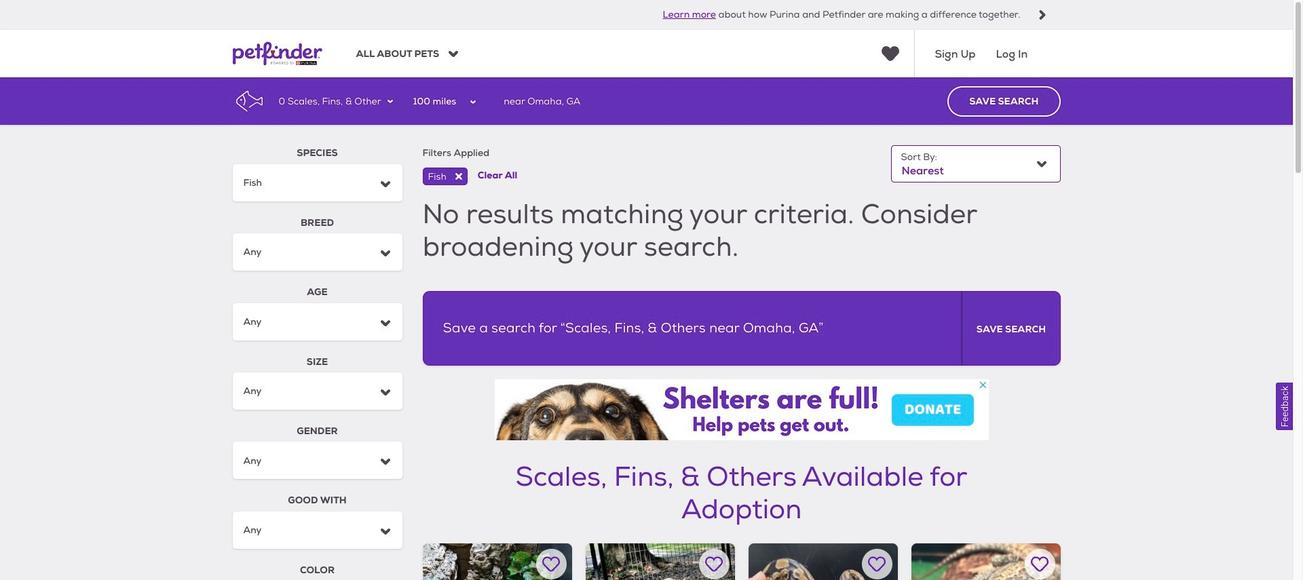 Task type: describe. For each thing, give the bounding box(es) containing it.
thin lizzy, adoptable reptile, young female bearded dragon, indianapolis, in. image
[[911, 543, 1060, 580]]



Task type: locate. For each thing, give the bounding box(es) containing it.
petfinder home image
[[232, 30, 322, 78]]

otis, adoptable turtle, adult male turtle, freeport, fl. image
[[585, 543, 735, 580]]

main content
[[0, 78, 1293, 580]]

advertisement element
[[494, 379, 989, 440]]

athena, adoptable snake, young female ball python, willard, nc. image
[[748, 543, 898, 580]]

gypsy, adoptable snake, adult female snake, flintstone, md. image
[[422, 543, 572, 580]]



Task type: vqa. For each thing, say whether or not it's contained in the screenshot.
"Thin Lizzy, Adoptable Reptile, Young Female Bearded Dragon, Indianapolis, In." image
yes



